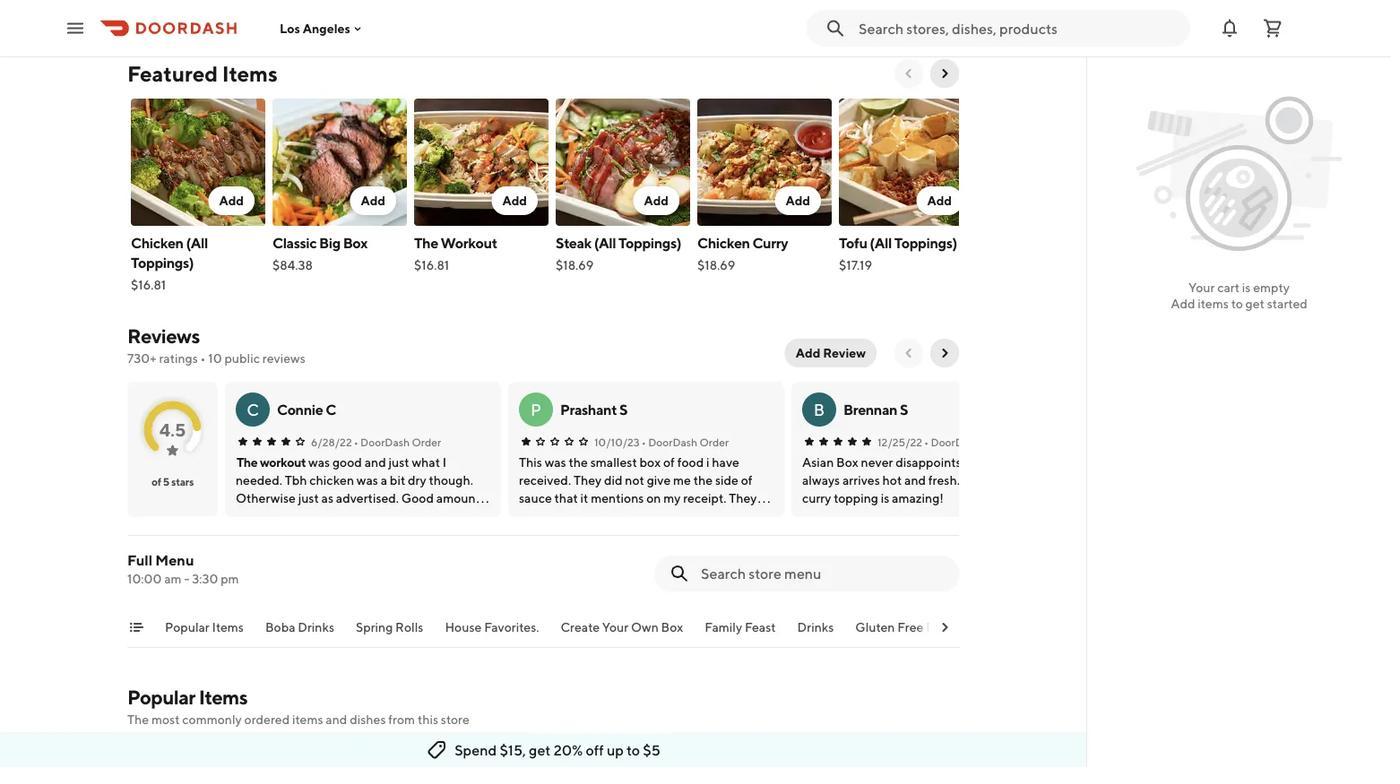 Task type: locate. For each thing, give the bounding box(es) containing it.
toppings) right the tofu
[[895, 234, 958, 252]]

create your own box
[[561, 620, 684, 635]]

2 drinks from the left
[[798, 620, 834, 635]]

1 horizontal spatial $16.81
[[414, 258, 449, 273]]

box
[[343, 234, 368, 252], [661, 620, 684, 635]]

c right connie
[[326, 401, 336, 418]]

1 horizontal spatial $18.69
[[698, 258, 736, 273]]

c left connie
[[247, 400, 259, 419]]

(all
[[186, 234, 208, 252], [594, 234, 616, 252], [870, 234, 892, 252]]

(all down the chicken (all toppings) "image"
[[186, 234, 208, 252]]

to right up
[[627, 742, 640, 759]]

steak (all toppings) $18.69
[[556, 234, 682, 273]]

classic big box $84.38
[[273, 234, 368, 273]]

1 $18.69 from the left
[[556, 258, 594, 273]]

6/28/22
[[311, 436, 352, 448]]

2 vertical spatial items
[[199, 686, 248, 709]]

add button
[[208, 187, 255, 215], [350, 187, 396, 215], [492, 187, 538, 215], [633, 187, 680, 215], [775, 187, 821, 215], [917, 187, 963, 215]]

box inside button
[[661, 620, 684, 635]]

0 horizontal spatial to
[[627, 742, 640, 759]]

-
[[184, 572, 190, 586]]

0 vertical spatial to
[[1232, 296, 1244, 311]]

add button for the workout
[[492, 187, 538, 215]]

1 horizontal spatial s
[[900, 401, 908, 418]]

1 add button from the left
[[208, 187, 255, 215]]

chicken curry $18.69
[[698, 234, 788, 273]]

s up 10/10/23 on the bottom of the page
[[620, 401, 628, 418]]

spend $15, get 20% off up to $5
[[455, 742, 661, 759]]

• doordash order for p
[[642, 436, 729, 448]]

$15,
[[500, 742, 526, 759]]

ordered
[[244, 712, 290, 727]]

0 horizontal spatial (all
[[186, 234, 208, 252]]

$18.69
[[556, 258, 594, 273], [698, 258, 736, 273]]

1 vertical spatial box
[[661, 620, 684, 635]]

1 (all from the left
[[186, 234, 208, 252]]

add
[[219, 193, 244, 208], [361, 193, 386, 208], [503, 193, 527, 208], [644, 193, 669, 208], [786, 193, 811, 208], [928, 193, 952, 208], [1171, 296, 1196, 311], [796, 346, 821, 360]]

(all inside steak (all toppings) $18.69
[[594, 234, 616, 252]]

drinks right boba
[[298, 620, 334, 635]]

2 add button from the left
[[350, 187, 396, 215]]

• right 10/10/23 on the bottom of the page
[[642, 436, 646, 448]]

of
[[152, 475, 161, 488]]

items
[[1198, 296, 1229, 311], [292, 712, 323, 727]]

• for c
[[354, 436, 358, 448]]

add button for steak (all toppings)
[[633, 187, 680, 215]]

1 horizontal spatial your
[[1189, 280, 1215, 295]]

1 horizontal spatial chicken
[[698, 234, 750, 252]]

1 s from the left
[[620, 401, 628, 418]]

1 • doordash order from the left
[[354, 436, 441, 448]]

1 order from the left
[[412, 436, 441, 448]]

most
[[151, 712, 180, 727]]

3 • doordash order from the left
[[925, 436, 1012, 448]]

toppings) right steak
[[619, 234, 682, 252]]

0 horizontal spatial chicken
[[131, 234, 184, 252]]

0 vertical spatial get
[[1246, 296, 1265, 311]]

(all for steak
[[594, 234, 616, 252]]

menu
[[155, 552, 194, 569]]

2 horizontal spatial (all
[[870, 234, 892, 252]]

up
[[607, 742, 624, 759]]

0 horizontal spatial $18.69
[[556, 258, 594, 273]]

2 s from the left
[[900, 401, 908, 418]]

• right 6/28/22
[[354, 436, 358, 448]]

0 horizontal spatial items
[[292, 712, 323, 727]]

create your own box button
[[561, 619, 684, 647]]

s for b
[[900, 401, 908, 418]]

popular
[[165, 620, 210, 635], [127, 686, 195, 709]]

2 horizontal spatial doordash
[[931, 436, 981, 448]]

1 doordash from the left
[[361, 436, 410, 448]]

boba drinks button
[[265, 619, 334, 647]]

Store search: begin typing to search for stores available on DoorDash text field
[[859, 18, 1180, 38]]

order for b
[[983, 436, 1012, 448]]

• left 10
[[201, 351, 206, 366]]

the inside button
[[237, 455, 258, 470]]

2 horizontal spatial order
[[983, 436, 1012, 448]]

connie c
[[277, 401, 336, 418]]

items for popular items
[[212, 620, 244, 635]]

1 horizontal spatial toppings)
[[619, 234, 682, 252]]

2 chicken from the left
[[698, 234, 750, 252]]

•
[[201, 351, 206, 366], [354, 436, 358, 448], [642, 436, 646, 448], [925, 436, 929, 448]]

to for items
[[1232, 296, 1244, 311]]

1 horizontal spatial items
[[1198, 296, 1229, 311]]

0 vertical spatial your
[[1189, 280, 1215, 295]]

1 vertical spatial items
[[292, 712, 323, 727]]

• doordash order right 12/25/22
[[925, 436, 1012, 448]]

drinks button
[[798, 619, 834, 647]]

items up commonly
[[199, 686, 248, 709]]

add button for chicken curry
[[775, 187, 821, 215]]

popular for popular items the most commonly ordered items and dishes from this store
[[127, 686, 195, 709]]

1 vertical spatial the
[[237, 455, 258, 470]]

items inside button
[[212, 620, 244, 635]]

reviews
[[263, 351, 306, 366]]

items left the and
[[292, 712, 323, 727]]

own
[[631, 620, 659, 635]]

2 doordash from the left
[[648, 436, 698, 448]]

• doordash order right 6/28/22
[[354, 436, 441, 448]]

0 horizontal spatial your
[[602, 620, 629, 635]]

2 horizontal spatial toppings)
[[895, 234, 958, 252]]

$16.81 up reviews
[[131, 278, 166, 292]]

0 vertical spatial box
[[343, 234, 368, 252]]

order for c
[[412, 436, 441, 448]]

• inside reviews 730+ ratings • 10 public reviews
[[201, 351, 206, 366]]

(all right steak
[[594, 234, 616, 252]]

3:30
[[192, 572, 218, 586]]

10:00
[[127, 572, 162, 586]]

toppings) up reviews link at the top
[[131, 254, 194, 271]]

boba drinks
[[265, 620, 334, 635]]

house favorites.
[[445, 620, 539, 635]]

the workout $16.81
[[414, 234, 497, 273]]

steak
[[556, 234, 592, 252]]

1 vertical spatial to
[[627, 742, 640, 759]]

dishes
[[350, 712, 386, 727]]

2 horizontal spatial the
[[414, 234, 438, 252]]

2 $18.69 from the left
[[698, 258, 736, 273]]

(all for chicken
[[186, 234, 208, 252]]

spring rolls
[[356, 620, 424, 635]]

store
[[441, 712, 470, 727]]

1 horizontal spatial order
[[700, 436, 729, 448]]

0 vertical spatial popular
[[165, 620, 210, 635]]

toppings)
[[619, 234, 682, 252], [895, 234, 958, 252], [131, 254, 194, 271]]

1 horizontal spatial doordash
[[648, 436, 698, 448]]

items right featured
[[222, 61, 278, 86]]

10
[[208, 351, 222, 366]]

6 add button from the left
[[917, 187, 963, 215]]

get right $15,
[[529, 742, 551, 759]]

free
[[898, 620, 924, 635]]

previous button of carousel image
[[902, 66, 916, 81]]

doordash
[[361, 436, 410, 448], [648, 436, 698, 448], [931, 436, 981, 448]]

(all right the tofu
[[870, 234, 892, 252]]

box right own
[[661, 620, 684, 635]]

the for workout
[[237, 455, 258, 470]]

$5
[[643, 742, 661, 759]]

1 horizontal spatial (all
[[594, 234, 616, 252]]

0 horizontal spatial • doordash order
[[354, 436, 441, 448]]

the workout button
[[237, 454, 306, 472]]

and
[[326, 712, 347, 727]]

curry
[[753, 234, 788, 252]]

order
[[412, 436, 441, 448], [700, 436, 729, 448], [983, 436, 1012, 448]]

2 horizontal spatial • doordash order
[[925, 436, 1012, 448]]

add review button
[[785, 339, 877, 368]]

popular down -
[[165, 620, 210, 635]]

featured
[[127, 61, 218, 86]]

reviews link
[[127, 325, 200, 348]]

empty
[[1254, 280, 1290, 295]]

add inside 'button'
[[796, 346, 821, 360]]

your inside button
[[602, 620, 629, 635]]

popular inside "popular items the most commonly ordered items and dishes from this store"
[[127, 686, 195, 709]]

2 vertical spatial the
[[127, 712, 149, 727]]

2 • doordash order from the left
[[642, 436, 729, 448]]

items inside "popular items the most commonly ordered items and dishes from this store"
[[292, 712, 323, 727]]

• doordash order right 10/10/23 on the bottom of the page
[[642, 436, 729, 448]]

create
[[561, 620, 600, 635]]

• doordash order
[[354, 436, 441, 448], [642, 436, 729, 448], [925, 436, 1012, 448]]

workout
[[441, 234, 497, 252]]

• for p
[[642, 436, 646, 448]]

2 (all from the left
[[594, 234, 616, 252]]

2 order from the left
[[700, 436, 729, 448]]

get down is
[[1246, 296, 1265, 311]]

1 horizontal spatial • doordash order
[[642, 436, 729, 448]]

tofu (all toppings) $17.19
[[839, 234, 958, 273]]

(all inside chicken (all toppings) $16.81
[[186, 234, 208, 252]]

5 add button from the left
[[775, 187, 821, 215]]

your left own
[[602, 620, 629, 635]]

add for tofu (all toppings)
[[928, 193, 952, 208]]

0 horizontal spatial $16.81
[[131, 278, 166, 292]]

open menu image
[[65, 17, 86, 39]]

c
[[247, 400, 259, 419], [326, 401, 336, 418]]

pm
[[221, 572, 239, 586]]

next image
[[938, 346, 952, 360]]

3 order from the left
[[983, 436, 1012, 448]]

0 vertical spatial items
[[222, 61, 278, 86]]

doordash right 10/10/23 on the bottom of the page
[[648, 436, 698, 448]]

of 5 stars
[[152, 475, 194, 488]]

drinks
[[298, 620, 334, 635], [798, 620, 834, 635]]

toppings) inside tofu (all toppings) $17.19
[[895, 234, 958, 252]]

popular up 'most'
[[127, 686, 195, 709]]

0 vertical spatial items
[[1198, 296, 1229, 311]]

0 horizontal spatial drinks
[[298, 620, 334, 635]]

popular items the most commonly ordered items and dishes from this store
[[127, 686, 470, 727]]

add for chicken curry
[[786, 193, 811, 208]]

add review
[[796, 346, 866, 360]]

1 horizontal spatial box
[[661, 620, 684, 635]]

the
[[414, 234, 438, 252], [237, 455, 258, 470], [127, 712, 149, 727]]

commonly
[[182, 712, 242, 727]]

0 horizontal spatial doordash
[[361, 436, 410, 448]]

(all for tofu
[[870, 234, 892, 252]]

3 doordash from the left
[[931, 436, 981, 448]]

4 add button from the left
[[633, 187, 680, 215]]

tofu (all toppings) image
[[839, 99, 974, 226]]

1 chicken from the left
[[131, 234, 184, 252]]

$16.81 down workout
[[414, 258, 449, 273]]

1 vertical spatial $16.81
[[131, 278, 166, 292]]

items inside heading
[[222, 61, 278, 86]]

chicken for $18.69
[[698, 234, 750, 252]]

3 add button from the left
[[492, 187, 538, 215]]

add inside your cart is empty add items to get started
[[1171, 296, 1196, 311]]

drinks down item search search box
[[798, 620, 834, 635]]

(all inside tofu (all toppings) $17.19
[[870, 234, 892, 252]]

items inside "popular items the most commonly ordered items and dishes from this store"
[[199, 686, 248, 709]]

s for p
[[620, 401, 628, 418]]

gluten free desserts
[[856, 620, 976, 635]]

doordash right 12/25/22
[[931, 436, 981, 448]]

doordash right 6/28/22
[[361, 436, 410, 448]]

0 vertical spatial $16.81
[[414, 258, 449, 273]]

chicken
[[131, 234, 184, 252], [698, 234, 750, 252]]

1 vertical spatial get
[[529, 742, 551, 759]]

to down "cart"
[[1232, 296, 1244, 311]]

ratings
[[159, 351, 198, 366]]

to
[[1232, 296, 1244, 311], [627, 742, 640, 759]]

0 vertical spatial the
[[414, 234, 438, 252]]

1 horizontal spatial get
[[1246, 296, 1265, 311]]

0 horizontal spatial toppings)
[[131, 254, 194, 271]]

4.5
[[159, 419, 186, 440]]

• right 12/25/22
[[925, 436, 929, 448]]

• for b
[[925, 436, 929, 448]]

0 horizontal spatial s
[[620, 401, 628, 418]]

items inside your cart is empty add items to get started
[[1198, 296, 1229, 311]]

0 horizontal spatial box
[[343, 234, 368, 252]]

0 horizontal spatial order
[[412, 436, 441, 448]]

1 horizontal spatial drinks
[[798, 620, 834, 635]]

box right big
[[343, 234, 368, 252]]

10/10/23
[[595, 436, 640, 448]]

items down "cart"
[[1198, 296, 1229, 311]]

1 horizontal spatial to
[[1232, 296, 1244, 311]]

chicken inside chicken curry $18.69
[[698, 234, 750, 252]]

toppings) inside chicken (all toppings) $16.81
[[131, 254, 194, 271]]

• doordash order for b
[[925, 436, 1012, 448]]

drinks inside button
[[298, 620, 334, 635]]

chicken inside chicken (all toppings) $16.81
[[131, 234, 184, 252]]

add button for chicken (all toppings)
[[208, 187, 255, 215]]

items
[[222, 61, 278, 86], [212, 620, 244, 635], [199, 686, 248, 709]]

1 vertical spatial your
[[602, 620, 629, 635]]

s up 12/25/22
[[900, 401, 908, 418]]

3 (all from the left
[[870, 234, 892, 252]]

1 horizontal spatial the
[[237, 455, 258, 470]]

chicken curry image
[[698, 99, 832, 226]]

items down pm on the left of the page
[[212, 620, 244, 635]]

the inside the workout $16.81
[[414, 234, 438, 252]]

0 horizontal spatial the
[[127, 712, 149, 727]]

toppings) inside steak (all toppings) $18.69
[[619, 234, 682, 252]]

your left "cart"
[[1189, 280, 1215, 295]]

1 vertical spatial items
[[212, 620, 244, 635]]

0 horizontal spatial c
[[247, 400, 259, 419]]

popular inside button
[[165, 620, 210, 635]]

1 horizontal spatial c
[[326, 401, 336, 418]]

1 vertical spatial popular
[[127, 686, 195, 709]]

$16.81 inside the workout $16.81
[[414, 258, 449, 273]]

to inside your cart is empty add items to get started
[[1232, 296, 1244, 311]]

1 drinks from the left
[[298, 620, 334, 635]]



Task type: describe. For each thing, give the bounding box(es) containing it.
is
[[1243, 280, 1251, 295]]

add button for tofu (all toppings)
[[917, 187, 963, 215]]

featured items
[[127, 61, 278, 86]]

classic
[[273, 234, 317, 252]]

get inside your cart is empty add items to get started
[[1246, 296, 1265, 311]]

los angeles button
[[280, 21, 365, 36]]

workout
[[260, 455, 306, 470]]

to for up
[[627, 742, 640, 759]]

$18.69 inside chicken curry $18.69
[[698, 258, 736, 273]]

toppings) for chicken (all toppings)
[[131, 254, 194, 271]]

cart
[[1218, 280, 1240, 295]]

popular items button
[[165, 619, 244, 647]]

los angeles
[[280, 21, 351, 36]]

favorites.
[[484, 620, 539, 635]]

the workout image
[[414, 99, 549, 226]]

family
[[705, 620, 743, 635]]

$18.69 inside steak (all toppings) $18.69
[[556, 258, 594, 273]]

730+
[[127, 351, 157, 366]]

from
[[389, 712, 415, 727]]

feast
[[745, 620, 776, 635]]

your inside your cart is empty add items to get started
[[1189, 280, 1215, 295]]

doordash for p
[[648, 436, 698, 448]]

family feast
[[705, 620, 776, 635]]

public
[[225, 351, 260, 366]]

items for popular items the most commonly ordered items and dishes from this store
[[199, 686, 248, 709]]

add for classic big box
[[361, 193, 386, 208]]

spring
[[356, 620, 393, 635]]

12/25/22
[[878, 436, 923, 448]]

prashant s
[[560, 401, 628, 418]]

0 items, open order cart image
[[1263, 17, 1284, 39]]

steak (all toppings) image
[[556, 99, 690, 226]]

popular for popular items
[[165, 620, 210, 635]]

next button of carousel image
[[938, 66, 952, 81]]

brennan
[[844, 401, 898, 418]]

add for the workout
[[503, 193, 527, 208]]

Item Search search field
[[701, 564, 945, 584]]

am
[[164, 572, 182, 586]]

connie
[[277, 401, 323, 418]]

full menu 10:00 am - 3:30 pm
[[127, 552, 239, 586]]

your cart is empty add items to get started
[[1171, 280, 1308, 311]]

spring rolls button
[[356, 619, 424, 647]]

$84.38
[[273, 258, 313, 273]]

5
[[163, 475, 169, 488]]

order for p
[[700, 436, 729, 448]]

tofu
[[839, 234, 868, 252]]

chicken for toppings)
[[131, 234, 184, 252]]

notification bell image
[[1220, 17, 1241, 39]]

add button for classic big box
[[350, 187, 396, 215]]

stars
[[171, 475, 194, 488]]

prashant
[[560, 401, 617, 418]]

review
[[823, 346, 866, 360]]

featured items heading
[[127, 59, 278, 88]]

angeles
[[303, 21, 351, 36]]

the inside "popular items the most commonly ordered items and dishes from this store"
[[127, 712, 149, 727]]

los
[[280, 21, 300, 36]]

add for steak (all toppings)
[[644, 193, 669, 208]]

reviews 730+ ratings • 10 public reviews
[[127, 325, 306, 366]]

the for workout
[[414, 234, 438, 252]]

items for featured items
[[222, 61, 278, 86]]

box inside classic big box $84.38
[[343, 234, 368, 252]]

family feast button
[[705, 619, 776, 647]]

b
[[814, 400, 825, 419]]

p
[[531, 400, 542, 419]]

classic big box image
[[273, 99, 407, 226]]

spend
[[455, 742, 497, 759]]

chicken (all toppings) image
[[131, 99, 265, 226]]

previous image
[[902, 346, 916, 360]]

popular items
[[165, 620, 244, 635]]

full
[[127, 552, 153, 569]]

$17.19
[[839, 258, 873, 273]]

show menu categories image
[[129, 621, 143, 635]]

doordash for b
[[931, 436, 981, 448]]

the workout
[[237, 455, 306, 470]]

toppings) for tofu (all toppings)
[[895, 234, 958, 252]]

started
[[1268, 296, 1308, 311]]

toppings) for steak (all toppings)
[[619, 234, 682, 252]]

scroll menu navigation right image
[[938, 621, 952, 635]]

desserts
[[926, 620, 976, 635]]

gluten
[[856, 620, 895, 635]]

big
[[319, 234, 341, 252]]

this
[[418, 712, 439, 727]]

• doordash order for c
[[354, 436, 441, 448]]

boba
[[265, 620, 295, 635]]

chicken (all toppings) $16.81
[[131, 234, 208, 292]]

0 horizontal spatial get
[[529, 742, 551, 759]]

house favorites. button
[[445, 619, 539, 647]]

20%
[[554, 742, 583, 759]]

brennan s
[[844, 401, 908, 418]]

rolls
[[396, 620, 424, 635]]

off
[[586, 742, 604, 759]]

add for chicken (all toppings)
[[219, 193, 244, 208]]

house
[[445, 620, 482, 635]]

gluten free desserts button
[[856, 619, 976, 647]]

doordash for c
[[361, 436, 410, 448]]

$16.81 inside chicken (all toppings) $16.81
[[131, 278, 166, 292]]

reviews
[[127, 325, 200, 348]]



Task type: vqa. For each thing, say whether or not it's contained in the screenshot.


